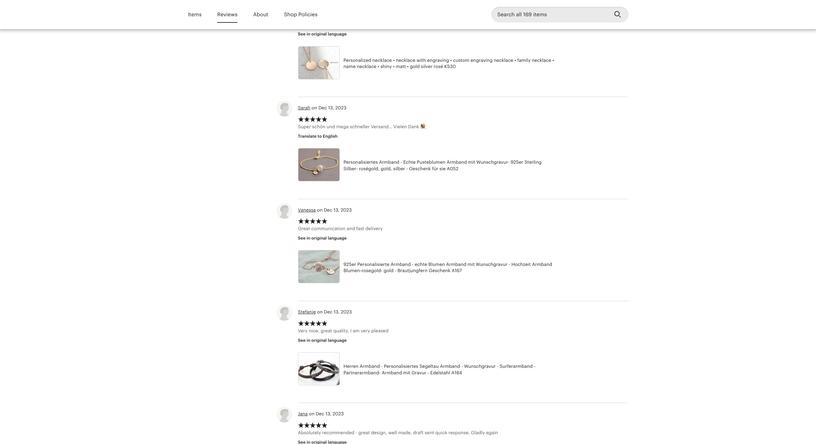Task type: locate. For each thing, give the bounding box(es) containing it.
1 horizontal spatial 925er
[[511, 160, 524, 165]]

absolutely recommended - great design, well made, draft sent quick response. gladly again
[[298, 431, 499, 436]]

2 vertical spatial see
[[298, 338, 306, 343]]

see in original language down nice,
[[298, 338, 347, 343]]

0 vertical spatial gold
[[410, 64, 420, 69]]

1 vertical spatial gold
[[384, 268, 394, 274]]

3 in from the top
[[307, 338, 311, 343]]

1 see from the top
[[298, 32, 306, 37]]

0 vertical spatial personalisiertes
[[344, 160, 378, 165]]

1 vertical spatial see
[[298, 236, 306, 241]]

0 vertical spatial wunschgravur
[[476, 262, 508, 267]]

very nice, great quality. i am very pleased
[[298, 329, 389, 334]]

stefanie
[[298, 310, 316, 315]]

see in original language down policies
[[298, 32, 347, 37]]

0 vertical spatial 925er
[[511, 160, 524, 165]]

silber-
[[344, 166, 358, 171]]

13, up the quality.
[[334, 310, 340, 315]]

2 vertical spatial mit
[[404, 371, 411, 376]]

dec for sarah
[[319, 105, 327, 111]]

stefanie link
[[298, 310, 316, 315]]

1 vertical spatial great
[[359, 431, 370, 436]]

a184
[[452, 371, 463, 376]]

mit inside the 925er personalisierte armband - echte blumen armband mit wunschgravur - hochzeit armband blumen-rosegold- gold - brautjungfern geschenk a167
[[468, 262, 475, 267]]

gold down with
[[410, 64, 420, 69]]

delivery
[[366, 226, 383, 232]]

-
[[401, 160, 402, 165], [407, 166, 408, 171], [412, 262, 414, 267], [509, 262, 511, 267], [395, 268, 397, 274], [382, 364, 383, 369], [462, 364, 463, 369], [497, 364, 499, 369], [534, 364, 536, 369], [428, 371, 430, 376], [356, 431, 358, 436]]

1 vertical spatial see in original language button
[[293, 233, 352, 245]]

personalisiertes up the gravur
[[384, 364, 419, 369]]

great left the design,
[[359, 431, 370, 436]]

1 see in original language from the top
[[298, 32, 347, 37]]

see
[[298, 32, 306, 37], [298, 236, 306, 241], [298, 338, 306, 343]]

armband up a052
[[447, 160, 467, 165]]

13, up the und
[[328, 105, 334, 111]]

dec right sarah link
[[319, 105, 327, 111]]

0 horizontal spatial personalisiertes
[[344, 160, 378, 165]]

geschenk
[[410, 166, 431, 171], [429, 268, 451, 274]]

personalisiertes up roségold,
[[344, 160, 378, 165]]

vanessa
[[298, 208, 316, 213]]

original down communication
[[312, 236, 327, 241]]

in down nice,
[[307, 338, 311, 343]]

0 horizontal spatial gold
[[384, 268, 394, 274]]

in down great
[[307, 236, 311, 241]]

- down segeltau
[[428, 371, 430, 376]]

• left family
[[515, 58, 517, 63]]

dec for jana
[[316, 412, 325, 417]]

edelstahl
[[431, 371, 451, 376]]

2023
[[336, 105, 347, 111], [341, 208, 352, 213], [341, 310, 352, 315], [333, 412, 344, 417]]

see down very
[[298, 338, 306, 343]]

•
[[394, 58, 395, 63], [451, 58, 452, 63], [515, 58, 517, 63], [553, 58, 555, 63], [378, 64, 380, 69], [393, 64, 395, 69], [408, 64, 409, 69]]

see down shop policies link
[[298, 32, 306, 37]]

2 vertical spatial see in original language button
[[293, 335, 352, 347]]

925er left sterling
[[511, 160, 524, 165]]

gold down personalisierte
[[384, 268, 394, 274]]

13, for sarah on dec 13, 2023
[[328, 105, 334, 111]]

about
[[253, 11, 269, 18]]

0 vertical spatial mit
[[469, 160, 476, 165]]

2 engraving from the left
[[471, 58, 493, 63]]

0 vertical spatial original
[[312, 32, 327, 37]]

in down policies
[[307, 32, 311, 37]]

- right "surferarmband"
[[534, 364, 536, 369]]

2 see in original language button from the top
[[293, 233, 352, 245]]

herren armband - personalisiertes segeltau armband - wunschgravur - surferarmband - partnerarmband- armband mit gravur - edelstahl  a184
[[344, 364, 536, 376]]

language for herren armband - personalisiertes segeltau armband - wunschgravur - surferarmband - partnerarmband- armband mit gravur - edelstahl  a184
[[328, 338, 347, 343]]

with
[[417, 58, 426, 63]]

2 original from the top
[[312, 236, 327, 241]]

0 vertical spatial see in original language button
[[293, 28, 352, 40]]

sent
[[425, 431, 435, 436]]

2 in from the top
[[307, 236, 311, 241]]

on right jana link
[[309, 412, 315, 417]]

original for 925er personalisierte armband - echte blumen armband mit wunschgravur - hochzeit armband blumen-rosegold- gold - brautjungfern geschenk a167
[[312, 236, 327, 241]]

personalized necklace • necklace with engraving • custom engraving necklace • family necklace • name necklace • shiny • matt • gold silver rosé k530
[[344, 58, 555, 69]]

925er inside personalisiertes armband - echte pusteblumen armband mit wunschgravur- 925er sterling silber- roségold, gold, silber - geschenk für sie a052
[[511, 160, 524, 165]]

wunschgravur
[[476, 262, 508, 267], [465, 364, 496, 369]]

0 vertical spatial see
[[298, 32, 306, 37]]

1 see in original language button from the top
[[293, 28, 352, 40]]

1 horizontal spatial gold
[[410, 64, 420, 69]]

1 vertical spatial original
[[312, 236, 327, 241]]

2023 for vanessa on dec 13, 2023
[[341, 208, 352, 213]]

2023 up very nice, great quality. i am very pleased
[[341, 310, 352, 315]]

13, up the recommended on the bottom of page
[[326, 412, 332, 417]]

jana on dec 13, 2023
[[298, 412, 344, 417]]

2 vertical spatial language
[[328, 338, 347, 343]]

2 vertical spatial in
[[307, 338, 311, 343]]

13, for stefanie on dec 13, 2023
[[334, 310, 340, 315]]

necklace up 'shiny'
[[373, 58, 392, 63]]

sarah link
[[298, 105, 311, 111]]

on for sarah
[[312, 105, 318, 111]]

mit inside herren armband - personalisiertes segeltau armband - wunschgravur - surferarmband - partnerarmband- armband mit gravur - edelstahl  a184
[[404, 371, 411, 376]]

1 vertical spatial wunschgravur
[[465, 364, 496, 369]]

armband up gold,
[[379, 160, 400, 165]]

925er up 'blumen-'
[[344, 262, 357, 267]]

see in original language button down communication
[[293, 233, 352, 245]]

2 see in original language from the top
[[298, 236, 347, 241]]

see in original language button down nice,
[[293, 335, 352, 347]]

- up silber
[[401, 160, 402, 165]]

mit
[[469, 160, 476, 165], [468, 262, 475, 267], [404, 371, 411, 376]]

3 see in original language button from the top
[[293, 335, 352, 347]]

super schön und mega schneller versand… vielen dank 💐
[[298, 124, 427, 129]]

- right herren
[[382, 364, 383, 369]]

1 horizontal spatial personalisiertes
[[384, 364, 419, 369]]

great right nice,
[[321, 329, 332, 334]]

personalisiertes
[[344, 160, 378, 165], [384, 364, 419, 369]]

in for herren
[[307, 338, 311, 343]]

• up k530
[[451, 58, 452, 63]]

hochzeit
[[512, 262, 531, 267]]

dec for vanessa
[[324, 208, 333, 213]]

dank
[[409, 124, 420, 129]]

1 horizontal spatial engraving
[[471, 58, 493, 63]]

1 engraving from the left
[[428, 58, 450, 63]]

see in original language button for personalized necklace • necklace with engraving • custom engraving necklace • family necklace • name necklace • shiny • matt • gold silver rosé k530
[[293, 28, 352, 40]]

2023 up mega
[[336, 105, 347, 111]]

personalized necklace • necklace with engraving • custom engraving necklace • family necklace • name necklace • shiny • matt • gold silver rosé k530 link
[[298, 46, 556, 81]]

2023 up and
[[341, 208, 352, 213]]

0 vertical spatial geschenk
[[410, 166, 431, 171]]

2 see from the top
[[298, 236, 306, 241]]

dec right stefanie
[[324, 310, 333, 315]]

schön
[[312, 124, 326, 129]]

roségold,
[[359, 166, 380, 171]]

items link
[[188, 7, 202, 22]]

13,
[[328, 105, 334, 111], [334, 208, 340, 213], [334, 310, 340, 315], [326, 412, 332, 417]]

1 in from the top
[[307, 32, 311, 37]]

0 horizontal spatial engraving
[[428, 58, 450, 63]]

3 language from the top
[[328, 338, 347, 343]]

3 see in original language from the top
[[298, 338, 347, 343]]

dec right "jana"
[[316, 412, 325, 417]]

dec for stefanie
[[324, 310, 333, 315]]

schneller
[[350, 124, 370, 129]]

see down great
[[298, 236, 306, 241]]

echte
[[404, 160, 416, 165]]

1 vertical spatial 925er
[[344, 262, 357, 267]]

see in original language for herren armband - personalisiertes segeltau armband - wunschgravur - surferarmband - partnerarmband- armband mit gravur - edelstahl  a184
[[298, 338, 347, 343]]

personalisiertes armband - echte pusteblumen armband mit wunschgravur- 925er sterling silber- roségold, gold, silber - geschenk für sie a052
[[344, 160, 542, 171]]

see for 925er personalisierte armband - echte blumen armband mit wunschgravur - hochzeit armband blumen-rosegold- gold - brautjungfern geschenk a167
[[298, 236, 306, 241]]

very
[[361, 329, 370, 334]]

1 vertical spatial geschenk
[[429, 268, 451, 274]]

1 vertical spatial see in original language
[[298, 236, 347, 241]]

see in original language down communication
[[298, 236, 347, 241]]

dec up communication
[[324, 208, 333, 213]]

see in original language button down policies
[[293, 28, 352, 40]]

echte
[[415, 262, 428, 267]]

see in original language
[[298, 32, 347, 37], [298, 236, 347, 241], [298, 338, 347, 343]]

0 vertical spatial see in original language
[[298, 32, 347, 37]]

a167
[[452, 268, 462, 274]]

see for herren armband - personalisiertes segeltau armband - wunschgravur - surferarmband - partnerarmband- armband mit gravur - edelstahl  a184
[[298, 338, 306, 343]]

1 vertical spatial mit
[[468, 262, 475, 267]]

geschenk down echte
[[410, 166, 431, 171]]

on right vanessa link
[[317, 208, 323, 213]]

on right stefanie
[[317, 310, 323, 315]]

herren
[[344, 364, 359, 369]]

vielen
[[394, 124, 407, 129]]

original for herren armband - personalisiertes segeltau armband - wunschgravur - surferarmband - partnerarmband- armband mit gravur - edelstahl  a184
[[312, 338, 327, 343]]

0 vertical spatial language
[[328, 32, 347, 37]]

925er personalisierte armband - echte blumen armband mit wunschgravur - hochzeit armband blumen-rosegold- gold - brautjungfern geschenk a167
[[344, 262, 553, 274]]

Search all 169 items text field
[[492, 7, 609, 23]]

2023 for jana on dec 13, 2023
[[333, 412, 344, 417]]

items
[[188, 11, 202, 18]]

1 vertical spatial language
[[328, 236, 347, 241]]

surferarmband
[[500, 364, 533, 369]]

2023 up the recommended on the bottom of page
[[333, 412, 344, 417]]

reviews link
[[217, 7, 238, 22]]

1 original from the top
[[312, 32, 327, 37]]

925er
[[511, 160, 524, 165], [344, 262, 357, 267]]

1 language from the top
[[328, 32, 347, 37]]

0 horizontal spatial great
[[321, 329, 332, 334]]

silver
[[421, 64, 433, 69]]

necklace
[[373, 58, 392, 63], [396, 58, 416, 63], [494, 58, 514, 63], [532, 58, 552, 63], [357, 64, 377, 69]]

original
[[312, 32, 327, 37], [312, 236, 327, 241], [312, 338, 327, 343]]

original down nice,
[[312, 338, 327, 343]]

family
[[518, 58, 531, 63]]

response.
[[449, 431, 470, 436]]

geschenk down blumen
[[429, 268, 451, 274]]

0 horizontal spatial 925er
[[344, 262, 357, 267]]

vanessa on dec 13, 2023
[[298, 208, 352, 213]]

3 see from the top
[[298, 338, 306, 343]]

- up brautjungfern
[[412, 262, 414, 267]]

2023 for stefanie on dec 13, 2023
[[341, 310, 352, 315]]

communication
[[312, 226, 346, 232]]

geschenk inside personalisiertes armband - echte pusteblumen armband mit wunschgravur- 925er sterling silber- roségold, gold, silber - geschenk für sie a052
[[410, 166, 431, 171]]

design,
[[371, 431, 388, 436]]

2 vertical spatial see in original language
[[298, 338, 347, 343]]

armband right hochzeit
[[533, 262, 553, 267]]

dec
[[319, 105, 327, 111], [324, 208, 333, 213], [324, 310, 333, 315], [316, 412, 325, 417]]

shop
[[284, 11, 297, 18]]

on for stefanie
[[317, 310, 323, 315]]

necklace left family
[[494, 58, 514, 63]]

jana
[[298, 412, 308, 417]]

brautjungfern
[[398, 268, 428, 274]]

0 vertical spatial in
[[307, 32, 311, 37]]

engraving up rosé
[[428, 58, 450, 63]]

language for personalized necklace • necklace with engraving • custom engraving necklace • family necklace • name necklace • shiny • matt • gold silver rosé k530
[[328, 32, 347, 37]]

• right the "matt" at the left of the page
[[408, 64, 409, 69]]

2 vertical spatial original
[[312, 338, 327, 343]]

2 language from the top
[[328, 236, 347, 241]]

original down policies
[[312, 32, 327, 37]]

great
[[321, 329, 332, 334], [359, 431, 370, 436]]

13, up great communication and fast delivery
[[334, 208, 340, 213]]

3 original from the top
[[312, 338, 327, 343]]

1 vertical spatial personalisiertes
[[384, 364, 419, 369]]

on right sarah link
[[312, 105, 318, 111]]

1 vertical spatial in
[[307, 236, 311, 241]]

engraving right custom
[[471, 58, 493, 63]]



Task type: vqa. For each thing, say whether or not it's contained in the screenshot.
(60%
no



Task type: describe. For each thing, give the bounding box(es) containing it.
1 horizontal spatial great
[[359, 431, 370, 436]]

sarah
[[298, 105, 311, 111]]

english
[[323, 134, 338, 139]]

great
[[298, 226, 310, 232]]

necklace up the "matt" at the left of the page
[[396, 58, 416, 63]]

• left 'shiny'
[[378, 64, 380, 69]]

armband up the a184
[[440, 364, 461, 369]]

matt
[[396, 64, 406, 69]]

reviews
[[217, 11, 238, 18]]

segeltau
[[420, 364, 439, 369]]

to
[[318, 134, 322, 139]]

silber
[[394, 166, 406, 171]]

shiny
[[381, 64, 392, 69]]

super
[[298, 124, 311, 129]]

a052
[[447, 166, 459, 171]]

gladly
[[472, 431, 485, 436]]

sie
[[440, 166, 446, 171]]

see in original language button for 925er personalisierte armband - echte blumen armband mit wunschgravur - hochzeit armband blumen-rosegold- gold - brautjungfern geschenk a167
[[293, 233, 352, 245]]

gold inside the 925er personalisierte armband - echte blumen armband mit wunschgravur - hochzeit armband blumen-rosegold- gold - brautjungfern geschenk a167
[[384, 268, 394, 274]]

armband left the gravur
[[382, 371, 402, 376]]

vanessa link
[[298, 208, 316, 213]]

blumen-
[[344, 268, 362, 274]]

- down echte
[[407, 166, 408, 171]]

13, for jana on dec 13, 2023
[[326, 412, 332, 417]]

• right family
[[553, 58, 555, 63]]

gold inside personalized necklace • necklace with engraving • custom engraving necklace • family necklace • name necklace • shiny • matt • gold silver rosé k530
[[410, 64, 420, 69]]

0 vertical spatial great
[[321, 329, 332, 334]]

wunschgravur-
[[477, 160, 510, 165]]

k530
[[445, 64, 456, 69]]

mit inside personalisiertes armband - echte pusteblumen armband mit wunschgravur- 925er sterling silber- roségold, gold, silber - geschenk für sie a052
[[469, 160, 476, 165]]

personalisiertes armband - echte pusteblumen armband mit wunschgravur- 925er sterling silber- roségold, gold, silber - geschenk für sie a052 link
[[298, 148, 556, 183]]

gold,
[[381, 166, 392, 171]]

- left "surferarmband"
[[497, 364, 499, 369]]

925er personalisierte armband - echte blumen armband mit wunschgravur - hochzeit armband blumen-rosegold- gold - brautjungfern geschenk a167 link
[[298, 251, 556, 286]]

in for personalized
[[307, 32, 311, 37]]

- right the recommended on the bottom of page
[[356, 431, 358, 436]]

herren armband - personalisiertes segeltau armband - wunschgravur - surferarmband - partnerarmband- armband mit gravur - edelstahl  a184 link
[[298, 353, 556, 388]]

personalisiertes inside herren armband - personalisiertes segeltau armband - wunschgravur - surferarmband - partnerarmband- armband mit gravur - edelstahl  a184
[[384, 364, 419, 369]]

quick
[[436, 431, 448, 436]]

necklace down personalized
[[357, 64, 377, 69]]

13, for vanessa on dec 13, 2023
[[334, 208, 340, 213]]

pusteblumen
[[417, 160, 446, 165]]

see in original language for 925er personalisierte armband - echte blumen armband mit wunschgravur - hochzeit armband blumen-rosegold- gold - brautjungfern geschenk a167
[[298, 236, 347, 241]]

925er inside the 925er personalisierte armband - echte blumen armband mit wunschgravur - hochzeit armband blumen-rosegold- gold - brautjungfern geschenk a167
[[344, 262, 357, 267]]

original for personalized necklace • necklace with engraving • custom engraving necklace • family necklace • name necklace • shiny • matt • gold silver rosé k530
[[312, 32, 327, 37]]

pleased
[[372, 329, 389, 334]]

- left brautjungfern
[[395, 268, 397, 274]]

versand…
[[371, 124, 393, 129]]

policies
[[299, 11, 318, 18]]

armband up a167 at the right
[[447, 262, 467, 267]]

• left with
[[394, 58, 395, 63]]

see in original language button for herren armband - personalisiertes segeltau armband - wunschgravur - surferarmband - partnerarmband- armband mit gravur - edelstahl  a184
[[293, 335, 352, 347]]

great communication and fast delivery
[[298, 226, 383, 232]]

name
[[344, 64, 356, 69]]

well
[[389, 431, 397, 436]]

armband up brautjungfern
[[391, 262, 411, 267]]

2023 for sarah on dec 13, 2023
[[336, 105, 347, 111]]

on for vanessa
[[317, 208, 323, 213]]

shop policies
[[284, 11, 318, 18]]

sterling
[[525, 160, 542, 165]]

draft
[[413, 431, 424, 436]]

see for personalized necklace • necklace with engraving • custom engraving necklace • family necklace • name necklace • shiny • matt • gold silver rosé k530
[[298, 32, 306, 37]]

blumen
[[429, 262, 445, 267]]

fast
[[357, 226, 365, 232]]

translate to english
[[298, 134, 338, 139]]

personalisiertes inside personalisiertes armband - echte pusteblumen armband mit wunschgravur- 925er sterling silber- roségold, gold, silber - geschenk für sie a052
[[344, 160, 378, 165]]

mega
[[337, 124, 349, 129]]

und
[[327, 124, 335, 129]]

💐
[[421, 124, 427, 129]]

stefanie on dec 13, 2023
[[298, 310, 352, 315]]

see in original language for personalized necklace • necklace with engraving • custom engraving necklace • family necklace • name necklace • shiny • matt • gold silver rosé k530
[[298, 32, 347, 37]]

für
[[433, 166, 439, 171]]

custom
[[454, 58, 470, 63]]

and
[[347, 226, 355, 232]]

necklace right family
[[532, 58, 552, 63]]

• left the "matt" at the left of the page
[[393, 64, 395, 69]]

wunschgravur inside herren armband - personalisiertes segeltau armband - wunschgravur - surferarmband - partnerarmband- armband mit gravur - edelstahl  a184
[[465, 364, 496, 369]]

nice,
[[309, 329, 320, 334]]

- left hochzeit
[[509, 262, 511, 267]]

personalisierte
[[358, 262, 390, 267]]

sarah on dec 13, 2023
[[298, 105, 347, 111]]

quality.
[[334, 329, 349, 334]]

translate
[[298, 134, 317, 139]]

partnerarmband-
[[344, 371, 381, 376]]

language for 925er personalisierte armband - echte blumen armband mit wunschgravur - hochzeit armband blumen-rosegold- gold - brautjungfern geschenk a167
[[328, 236, 347, 241]]

very
[[298, 329, 308, 334]]

shop policies link
[[284, 7, 318, 22]]

personalized
[[344, 58, 372, 63]]

on for jana
[[309, 412, 315, 417]]

gravur
[[412, 371, 427, 376]]

in for 925er
[[307, 236, 311, 241]]

about link
[[253, 7, 269, 22]]

am
[[353, 329, 360, 334]]

armband up partnerarmband-
[[360, 364, 380, 369]]

absolutely
[[298, 431, 321, 436]]

recommended
[[323, 431, 355, 436]]

translate to english button
[[293, 131, 343, 142]]

i
[[351, 329, 352, 334]]

wunschgravur inside the 925er personalisierte armband - echte blumen armband mit wunschgravur - hochzeit armband blumen-rosegold- gold - brautjungfern geschenk a167
[[476, 262, 508, 267]]

again
[[487, 431, 499, 436]]

- up the a184
[[462, 364, 463, 369]]

geschenk inside the 925er personalisierte armband - echte blumen armband mit wunschgravur - hochzeit armband blumen-rosegold- gold - brautjungfern geschenk a167
[[429, 268, 451, 274]]

jana link
[[298, 412, 308, 417]]



